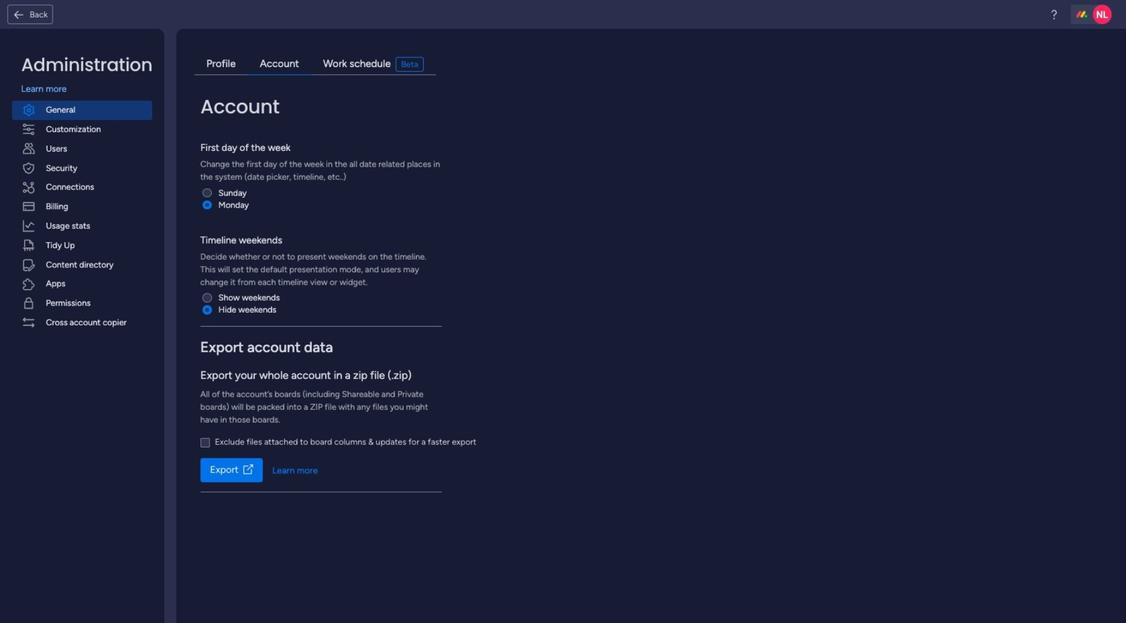 Task type: vqa. For each thing, say whether or not it's contained in the screenshot.
Back to workspace icon
yes



Task type: locate. For each thing, give the bounding box(es) containing it.
help image
[[1049, 8, 1061, 21]]



Task type: describe. For each thing, give the bounding box(es) containing it.
v2 export image
[[244, 465, 253, 475]]

back to workspace image
[[13, 8, 25, 21]]

noah lott image
[[1093, 5, 1113, 24]]



